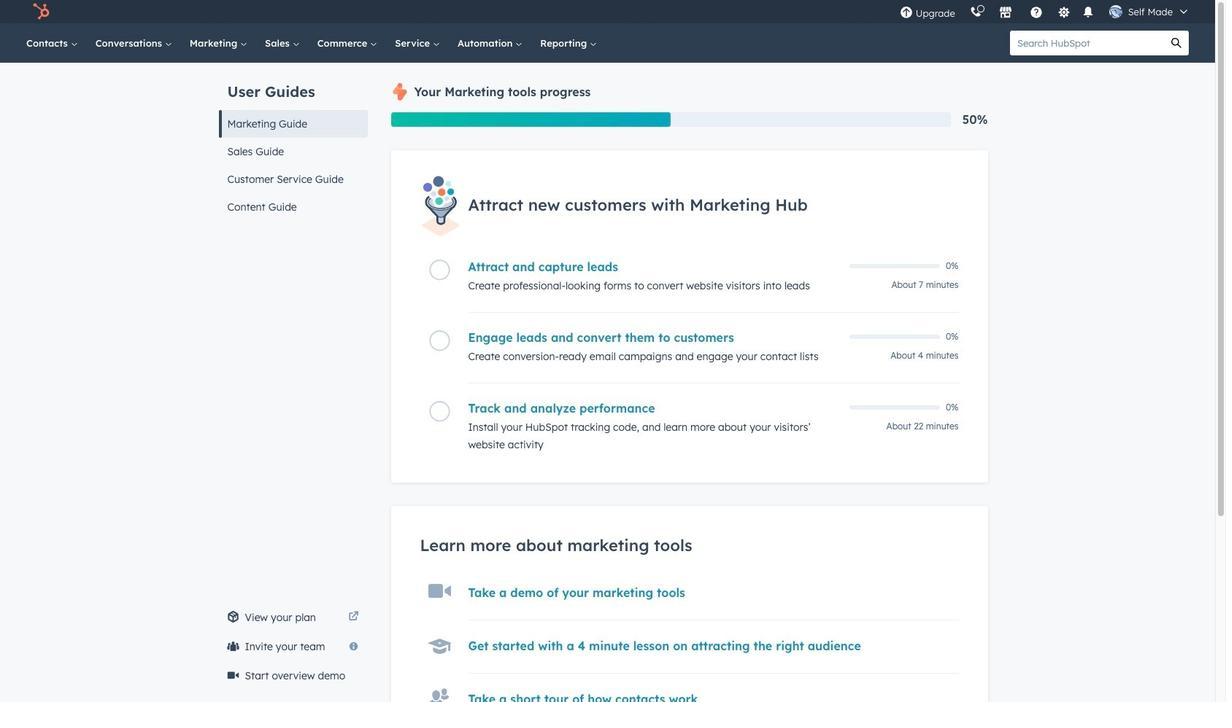Task type: vqa. For each thing, say whether or not it's contained in the screenshot.
Search HubSpot search box
yes



Task type: describe. For each thing, give the bounding box(es) containing it.
marketplaces image
[[999, 7, 1012, 20]]

user guides element
[[219, 63, 368, 221]]

2 link opens in a new window image from the top
[[349, 612, 359, 623]]

Search HubSpot search field
[[1010, 31, 1164, 55]]



Task type: locate. For each thing, give the bounding box(es) containing it.
menu
[[893, 0, 1198, 23]]

1 link opens in a new window image from the top
[[349, 610, 359, 627]]

progress bar
[[391, 112, 671, 127]]

link opens in a new window image
[[349, 610, 359, 627], [349, 612, 359, 623]]

ruby anderson image
[[1109, 5, 1123, 18]]



